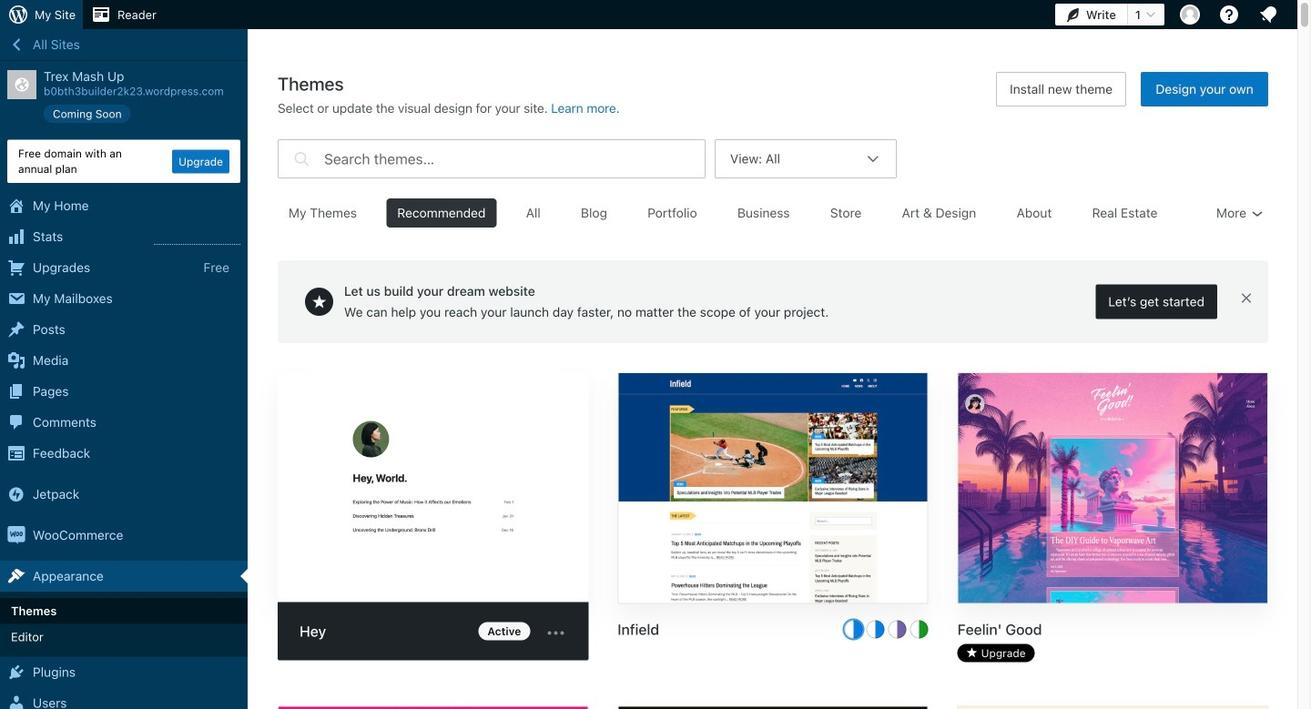 Task type: vqa. For each thing, say whether or not it's contained in the screenshot.
DISMISS icon
yes



Task type: locate. For each thing, give the bounding box(es) containing it.
img image
[[7, 486, 26, 504], [7, 527, 26, 545]]

help image
[[1219, 4, 1241, 26]]

highest hourly views 0 image
[[154, 233, 241, 245]]

manage your notifications image
[[1258, 4, 1280, 26]]

2 img image from the top
[[7, 527, 26, 545]]

a cheerful wordpress blogging theme dedicated to all things homemade and delightful. image
[[959, 707, 1268, 710]]

my profile image
[[1181, 5, 1201, 25]]

0 vertical spatial img image
[[7, 486, 26, 504]]

hey is a simple personal blog theme. image
[[278, 373, 589, 606]]

cakely is a business theme perfect for bakers or cake makers with a vibrant colour. image
[[279, 707, 588, 710]]

1 vertical spatial img image
[[7, 527, 26, 545]]

None search field
[[278, 135, 706, 183]]

open search image
[[290, 135, 313, 183]]

inspired by the iconic worlds of minecraft and minetest, bedrock is a blog theme that reminds the immersive experience of these games. image
[[619, 707, 928, 710]]



Task type: describe. For each thing, give the bounding box(es) containing it.
Search search field
[[324, 140, 705, 178]]

dismiss image
[[1240, 291, 1254, 306]]

a blog theme with a bold vaporwave aesthetic. its nostalgic atmosphere pays homage to the 80s and early 90s. image
[[959, 374, 1268, 606]]

1 img image from the top
[[7, 486, 26, 504]]

a passionate sports fan blog celebrating your favorite game. image
[[619, 374, 928, 606]]

more options for theme hey image
[[545, 623, 567, 645]]



